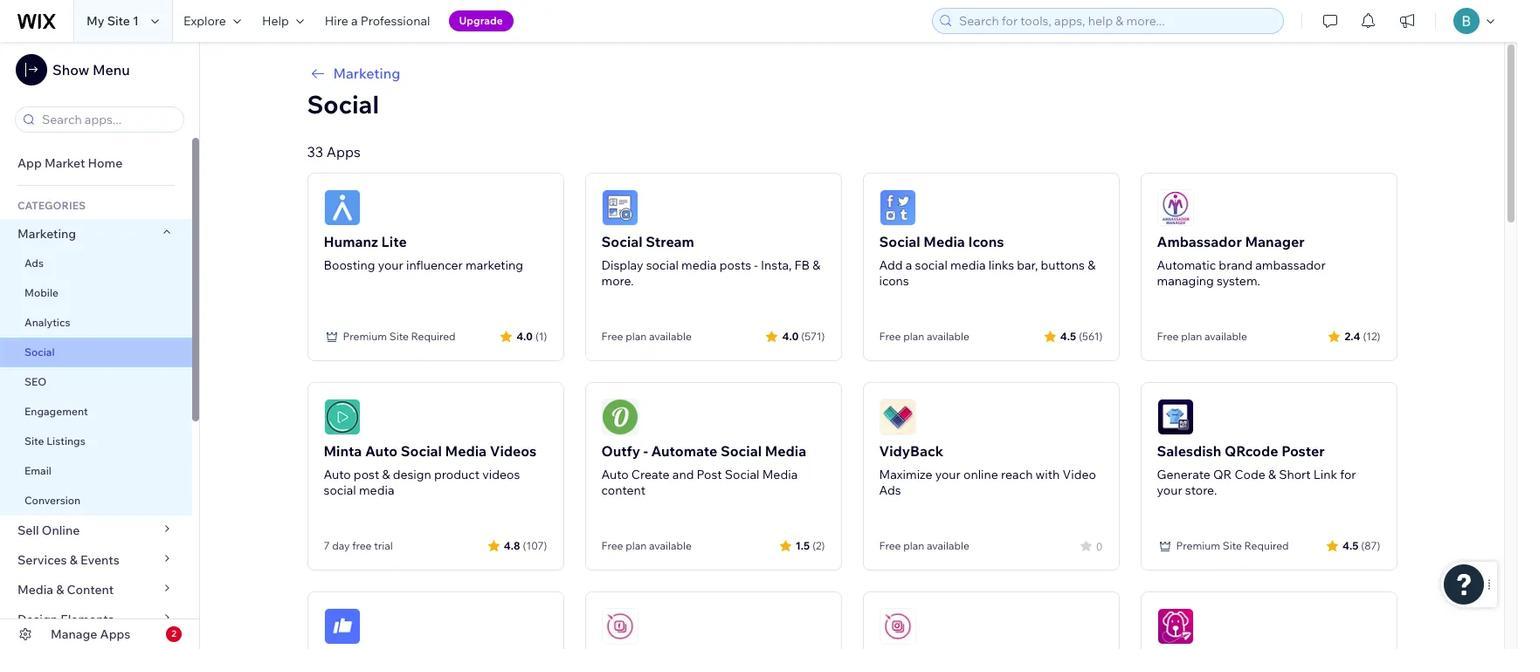 Task type: vqa. For each thing, say whether or not it's contained in the screenshot.


Task type: locate. For each thing, give the bounding box(es) containing it.
manage apps
[[51, 627, 130, 643]]

available down system. on the top right
[[1205, 330, 1247, 343]]

social up add
[[879, 233, 920, 251]]

2 horizontal spatial social
[[915, 258, 948, 273]]

1 vertical spatial a
[[906, 258, 912, 273]]

social down "stream"
[[646, 258, 679, 273]]

4.0
[[516, 330, 533, 343], [782, 330, 799, 343]]

apps inside sidebar element
[[100, 627, 130, 643]]

(107)
[[523, 539, 547, 553]]

premium down store.
[[1176, 540, 1220, 553]]

0 vertical spatial marketing link
[[307, 63, 1397, 84]]

required down influencer
[[411, 330, 456, 343]]

available for add
[[927, 330, 970, 343]]

instagram pro logo image
[[879, 609, 916, 646]]

0 vertical spatial apps
[[326, 143, 361, 161]]

1 horizontal spatial 4.0
[[782, 330, 799, 343]]

- left insta,
[[754, 258, 758, 273]]

media inside 'minta auto social media videos auto post & design product videos social media'
[[359, 483, 394, 499]]

1 horizontal spatial premium
[[1176, 540, 1220, 553]]

social up the '33 apps'
[[307, 89, 379, 120]]

0 vertical spatial 4.5
[[1060, 330, 1076, 343]]

plan for automatic
[[1181, 330, 1202, 343]]

required
[[411, 330, 456, 343], [1244, 540, 1289, 553]]

& right code
[[1268, 467, 1276, 483]]

4.0 left the (571)
[[782, 330, 799, 343]]

social up seo at the bottom
[[24, 346, 55, 359]]

available for social
[[649, 330, 692, 343]]

0 vertical spatial premium
[[343, 330, 387, 343]]

2.4
[[1345, 330, 1361, 343]]

ads inside sidebar element
[[24, 257, 44, 270]]

social stream display social media posts - insta, fb & more.
[[601, 233, 821, 289]]

1 horizontal spatial your
[[935, 467, 961, 483]]

4.8
[[504, 539, 520, 553]]

social up design
[[401, 443, 442, 460]]

4.0 for humanz lite
[[516, 330, 533, 343]]

0 horizontal spatial auto
[[324, 467, 351, 483]]

0 horizontal spatial a
[[351, 13, 358, 29]]

ambassador
[[1255, 258, 1326, 273]]

1 vertical spatial premium
[[1176, 540, 1220, 553]]

free right the (2)
[[879, 540, 901, 553]]

plan down icons
[[903, 330, 924, 343]]

0 horizontal spatial marketing
[[17, 226, 76, 242]]

- up create
[[644, 443, 648, 460]]

maximize
[[879, 467, 933, 483]]

0 horizontal spatial 4.5
[[1060, 330, 1076, 343]]

marketing down categories
[[17, 226, 76, 242]]

media down icons on the top of page
[[950, 258, 986, 273]]

1 vertical spatial 4.5
[[1343, 539, 1359, 553]]

your left online
[[935, 467, 961, 483]]

1 horizontal spatial required
[[1244, 540, 1289, 553]]

social up post
[[721, 443, 762, 460]]

free plan available down content
[[601, 540, 692, 553]]

0 horizontal spatial premium
[[343, 330, 387, 343]]

0 horizontal spatial marketing link
[[0, 219, 192, 249]]

social inside sidebar element
[[24, 346, 55, 359]]

your down lite
[[378, 258, 403, 273]]

2.4 (12)
[[1345, 330, 1381, 343]]

professional
[[361, 13, 430, 29]]

social inside 'minta auto social media videos auto post & design product videos social media'
[[324, 483, 356, 499]]

(2)
[[813, 539, 825, 553]]

free down icons
[[879, 330, 901, 343]]

site down influencer
[[389, 330, 409, 343]]

& right post
[[382, 467, 390, 483]]

hire a professional link
[[314, 0, 441, 42]]

2 4.0 from the left
[[782, 330, 799, 343]]

media inside the social stream display social media posts - insta, fb & more.
[[681, 258, 717, 273]]

poster
[[1282, 443, 1325, 460]]

auto for outfy
[[601, 467, 629, 483]]

free for automatic
[[1157, 330, 1179, 343]]

1 horizontal spatial marketing
[[333, 65, 400, 82]]

media & content
[[17, 583, 114, 598]]

4.5 left the (87)
[[1343, 539, 1359, 553]]

system.
[[1217, 273, 1260, 289]]

0 horizontal spatial premium site required
[[343, 330, 456, 343]]

premium site required for boosting
[[343, 330, 456, 343]]

free plan available for icons
[[879, 330, 970, 343]]

services & events link
[[0, 546, 192, 576]]

free plan available down icons
[[879, 330, 970, 343]]

0 horizontal spatial your
[[378, 258, 403, 273]]

free for icons
[[879, 330, 901, 343]]

social inside the social stream display social media posts - insta, fb & more.
[[601, 233, 643, 251]]

2 horizontal spatial your
[[1157, 483, 1183, 499]]

premium site required
[[343, 330, 456, 343], [1176, 540, 1289, 553]]

menu
[[93, 61, 130, 79]]

& inside 'minta auto social media videos auto post & design product videos social media'
[[382, 467, 390, 483]]

1 horizontal spatial media
[[681, 258, 717, 273]]

premium
[[343, 330, 387, 343], [1176, 540, 1220, 553]]

media inside social media icons add a social media links bar, buttons & icons
[[950, 258, 986, 273]]

0 horizontal spatial required
[[411, 330, 456, 343]]

free plan available down maximize
[[879, 540, 970, 553]]

site down qr
[[1223, 540, 1242, 553]]

ambassador manager logo image
[[1157, 190, 1194, 226]]

4.5 (87)
[[1343, 539, 1381, 553]]

links
[[989, 258, 1014, 273]]

fb
[[795, 258, 810, 273]]

available for brand
[[1205, 330, 1247, 343]]

1 horizontal spatial -
[[754, 258, 758, 273]]

marketing down "hire a professional"
[[333, 65, 400, 82]]

0 horizontal spatial media
[[359, 483, 394, 499]]

your inside humanz lite boosting your influencer marketing
[[378, 258, 403, 273]]

events
[[80, 553, 119, 569]]

&
[[813, 258, 821, 273], [1088, 258, 1096, 273], [382, 467, 390, 483], [1268, 467, 1276, 483], [70, 553, 78, 569], [56, 583, 64, 598]]

premium site required down store.
[[1176, 540, 1289, 553]]

online
[[964, 467, 998, 483]]

plan
[[626, 330, 647, 343], [903, 330, 924, 343], [1181, 330, 1202, 343], [626, 540, 647, 553], [903, 540, 924, 553]]

product
[[434, 467, 480, 483]]

help button
[[251, 0, 314, 42]]

media left posts
[[681, 258, 717, 273]]

your
[[378, 258, 403, 273], [935, 467, 961, 483], [1157, 483, 1183, 499]]

create
[[631, 467, 670, 483]]

online
[[42, 523, 80, 539]]

0 horizontal spatial social
[[324, 483, 356, 499]]

display
[[601, 258, 643, 273]]

social
[[646, 258, 679, 273], [915, 258, 948, 273], [324, 483, 356, 499]]

salesdish qrcode poster generate qr code & short link for your store.
[[1157, 443, 1356, 499]]

social inside social media icons add a social media links bar, buttons & icons
[[915, 258, 948, 273]]

buttons
[[1041, 258, 1085, 273]]

sell online link
[[0, 516, 192, 546]]

available down online
[[927, 540, 970, 553]]

a
[[351, 13, 358, 29], [906, 258, 912, 273]]

plan down content
[[626, 540, 647, 553]]

1 horizontal spatial premium site required
[[1176, 540, 1289, 553]]

4.0 left (1)
[[516, 330, 533, 343]]

1 vertical spatial required
[[1244, 540, 1289, 553]]

4.5 for social media icons
[[1060, 330, 1076, 343]]

your left store.
[[1157, 483, 1183, 499]]

0 horizontal spatial ads
[[24, 257, 44, 270]]

ads down vidyback
[[879, 483, 901, 499]]

ads up mobile
[[24, 257, 44, 270]]

2 horizontal spatial media
[[950, 258, 986, 273]]

1 vertical spatial apps
[[100, 627, 130, 643]]

0 vertical spatial premium site required
[[343, 330, 456, 343]]

brand
[[1219, 258, 1253, 273]]

1 vertical spatial ads
[[879, 483, 901, 499]]

free down managing
[[1157, 330, 1179, 343]]

1 vertical spatial -
[[644, 443, 648, 460]]

for
[[1340, 467, 1356, 483]]

influencer
[[406, 258, 463, 273]]

simple social auto post logo image
[[1157, 609, 1194, 646]]

0 horizontal spatial 4.0
[[516, 330, 533, 343]]

social right add
[[915, 258, 948, 273]]

facebook like popup logo image
[[324, 609, 360, 646]]

show
[[52, 61, 89, 79]]

2 horizontal spatial auto
[[601, 467, 629, 483]]

day
[[332, 540, 350, 553]]

marketing
[[333, 65, 400, 82], [17, 226, 76, 242]]

outfy - automate social media auto create and post social media content
[[601, 443, 807, 499]]

0 vertical spatial marketing
[[333, 65, 400, 82]]

analytics
[[24, 316, 70, 329]]

0
[[1096, 540, 1103, 553]]

auto down minta on the left bottom of page
[[324, 467, 351, 483]]

apps for manage apps
[[100, 627, 130, 643]]

& inside social media icons add a social media links bar, buttons & icons
[[1088, 258, 1096, 273]]

0 vertical spatial -
[[754, 258, 758, 273]]

social up display
[[601, 233, 643, 251]]

outfy - automate social media logo image
[[601, 399, 638, 436]]

& inside the salesdish qrcode poster generate qr code & short link for your store.
[[1268, 467, 1276, 483]]

plan down maximize
[[903, 540, 924, 553]]

required down code
[[1244, 540, 1289, 553]]

automate
[[651, 443, 717, 460]]

available down the and
[[649, 540, 692, 553]]

help
[[262, 13, 289, 29]]

free plan available
[[601, 330, 692, 343], [879, 330, 970, 343], [1157, 330, 1247, 343], [601, 540, 692, 553], [879, 540, 970, 553]]

social inside social media icons add a social media links bar, buttons & icons
[[879, 233, 920, 251]]

1 vertical spatial premium site required
[[1176, 540, 1289, 553]]

available down the social stream display social media posts - insta, fb & more.
[[649, 330, 692, 343]]

0 horizontal spatial -
[[644, 443, 648, 460]]

salesdish
[[1157, 443, 1222, 460]]

a right add
[[906, 258, 912, 273]]

auto down outfy
[[601, 467, 629, 483]]

0 vertical spatial ads
[[24, 257, 44, 270]]

media down minta on the left bottom of page
[[359, 483, 394, 499]]

1 horizontal spatial apps
[[326, 143, 361, 161]]

managing
[[1157, 273, 1214, 289]]

4.0 for social stream
[[782, 330, 799, 343]]

33 apps
[[307, 143, 361, 161]]

free down more.
[[601, 330, 623, 343]]

facebook feed logo image
[[601, 609, 638, 646]]

a right hire
[[351, 13, 358, 29]]

free plan available for automate
[[601, 540, 692, 553]]

apps right 33
[[326, 143, 361, 161]]

post
[[354, 467, 379, 483]]

auto inside outfy - automate social media auto create and post social media content
[[601, 467, 629, 483]]

1 4.0 from the left
[[516, 330, 533, 343]]

premium site required down influencer
[[343, 330, 456, 343]]

4.5
[[1060, 330, 1076, 343], [1343, 539, 1359, 553]]

email
[[24, 465, 51, 478]]

required for boosting
[[411, 330, 456, 343]]

1 horizontal spatial marketing link
[[307, 63, 1397, 84]]

available down social media icons add a social media links bar, buttons & icons
[[927, 330, 970, 343]]

hire
[[325, 13, 348, 29]]

boosting
[[324, 258, 375, 273]]

0 vertical spatial required
[[411, 330, 456, 343]]

free plan available down more.
[[601, 330, 692, 343]]

site listings link
[[0, 427, 192, 457]]

store.
[[1185, 483, 1217, 499]]

1 horizontal spatial social
[[646, 258, 679, 273]]

1 vertical spatial marketing
[[17, 226, 76, 242]]

show menu
[[52, 61, 130, 79]]

email link
[[0, 457, 192, 487]]

your inside vidyback maximize your online reach with video ads
[[935, 467, 961, 483]]

listings
[[46, 435, 85, 448]]

free for automate
[[601, 540, 623, 553]]

seo
[[24, 376, 47, 389]]

apps right manage
[[100, 627, 130, 643]]

social
[[307, 89, 379, 120], [601, 233, 643, 251], [879, 233, 920, 251], [24, 346, 55, 359], [401, 443, 442, 460], [721, 443, 762, 460], [725, 467, 760, 483]]

plan for display
[[626, 330, 647, 343]]

social down minta on the left bottom of page
[[324, 483, 356, 499]]

& right fb
[[813, 258, 821, 273]]

4.0 (571)
[[782, 330, 825, 343]]

media
[[681, 258, 717, 273], [950, 258, 986, 273], [359, 483, 394, 499]]

free down content
[[601, 540, 623, 553]]

ads link
[[0, 249, 192, 279]]

marketing link
[[307, 63, 1397, 84], [0, 219, 192, 249]]

show menu button
[[16, 54, 130, 86]]

(561)
[[1079, 330, 1103, 343]]

ads
[[24, 257, 44, 270], [879, 483, 901, 499]]

4.5 left (561) at right
[[1060, 330, 1076, 343]]

auto up post
[[365, 443, 398, 460]]

1 vertical spatial marketing link
[[0, 219, 192, 249]]

premium down boosting
[[343, 330, 387, 343]]

Search apps... field
[[37, 107, 178, 132]]

& inside the social stream display social media posts - insta, fb & more.
[[813, 258, 821, 273]]

1 horizontal spatial ads
[[879, 483, 901, 499]]

plan for icons
[[903, 330, 924, 343]]

social media icons add a social media links bar, buttons & icons
[[879, 233, 1096, 289]]

site up 'email'
[[24, 435, 44, 448]]

& right buttons at top
[[1088, 258, 1096, 273]]

lite
[[381, 233, 407, 251]]

free plan available down managing
[[1157, 330, 1247, 343]]

0 horizontal spatial apps
[[100, 627, 130, 643]]

plan down managing
[[1181, 330, 1202, 343]]

plan down more.
[[626, 330, 647, 343]]

1 horizontal spatial a
[[906, 258, 912, 273]]

mobile link
[[0, 279, 192, 308]]

with
[[1036, 467, 1060, 483]]

1 horizontal spatial 4.5
[[1343, 539, 1359, 553]]

minta auto social media videos logo image
[[324, 399, 360, 436]]

elements
[[60, 612, 114, 628]]



Task type: describe. For each thing, give the bounding box(es) containing it.
free
[[352, 540, 372, 553]]

& left events
[[70, 553, 78, 569]]

4.0 (1)
[[516, 330, 547, 343]]

sell online
[[17, 523, 80, 539]]

mobile
[[24, 287, 58, 300]]

premium for humanz
[[343, 330, 387, 343]]

stream
[[646, 233, 694, 251]]

qr
[[1213, 467, 1232, 483]]

sidebar element
[[0, 42, 200, 650]]

a inside social media icons add a social media links bar, buttons & icons
[[906, 258, 912, 273]]

trial
[[374, 540, 393, 553]]

social media icons logo image
[[879, 190, 916, 226]]

available for online
[[927, 540, 970, 553]]

apps for 33 apps
[[326, 143, 361, 161]]

free for display
[[601, 330, 623, 343]]

qrcode
[[1225, 443, 1278, 460]]

media inside social media icons add a social media links bar, buttons & icons
[[924, 233, 965, 251]]

generate
[[1157, 467, 1211, 483]]

app market home link
[[0, 149, 192, 178]]

33
[[307, 143, 323, 161]]

0 vertical spatial a
[[351, 13, 358, 29]]

and
[[672, 467, 694, 483]]

- inside outfy - automate social media auto create and post social media content
[[644, 443, 648, 460]]

app market home
[[17, 155, 123, 171]]

design elements
[[17, 612, 114, 628]]

media inside media & content link
[[17, 583, 53, 598]]

reach
[[1001, 467, 1033, 483]]

your inside the salesdish qrcode poster generate qr code & short link for your store.
[[1157, 483, 1183, 499]]

sell
[[17, 523, 39, 539]]

analytics link
[[0, 308, 192, 338]]

videos
[[482, 467, 520, 483]]

1.5 (2)
[[796, 539, 825, 553]]

4.5 for salesdish qrcode poster
[[1343, 539, 1359, 553]]

- inside the social stream display social media posts - insta, fb & more.
[[754, 258, 758, 273]]

free plan available for automatic
[[1157, 330, 1247, 343]]

humanz
[[324, 233, 378, 251]]

marketing
[[466, 258, 523, 273]]

media & content link
[[0, 576, 192, 605]]

services
[[17, 553, 67, 569]]

minta auto social media videos auto post & design product videos social media
[[324, 443, 537, 499]]

more.
[[601, 273, 634, 289]]

free plan available for your
[[879, 540, 970, 553]]

marketing inside sidebar element
[[17, 226, 76, 242]]

upgrade
[[459, 14, 503, 27]]

upgrade button
[[449, 10, 513, 31]]

design
[[393, 467, 431, 483]]

1
[[133, 13, 139, 29]]

site inside sidebar element
[[24, 435, 44, 448]]

required for poster
[[1244, 540, 1289, 553]]

manager
[[1245, 233, 1305, 251]]

content
[[601, 483, 646, 499]]

explore
[[183, 13, 226, 29]]

auto for minta
[[324, 467, 351, 483]]

social right post
[[725, 467, 760, 483]]

(1)
[[535, 330, 547, 343]]

engagement link
[[0, 397, 192, 427]]

short
[[1279, 467, 1311, 483]]

& left the content
[[56, 583, 64, 598]]

social stream logo image
[[601, 190, 638, 226]]

content
[[67, 583, 114, 598]]

(571)
[[801, 330, 825, 343]]

minta
[[324, 443, 362, 460]]

outfy
[[601, 443, 640, 460]]

social inside the social stream display social media posts - insta, fb & more.
[[646, 258, 679, 273]]

conversion link
[[0, 487, 192, 516]]

vidyback logo image
[[879, 399, 916, 436]]

categories
[[17, 199, 86, 212]]

design elements link
[[0, 605, 192, 635]]

site listings
[[24, 435, 85, 448]]

salesdish qrcode poster logo image
[[1157, 399, 1194, 436]]

available for social
[[649, 540, 692, 553]]

premium site required for poster
[[1176, 540, 1289, 553]]

automatic
[[1157, 258, 1216, 273]]

free for your
[[879, 540, 901, 553]]

plan for automate
[[626, 540, 647, 553]]

ads inside vidyback maximize your online reach with video ads
[[879, 483, 901, 499]]

app
[[17, 155, 42, 171]]

social inside 'minta auto social media videos auto post & design product videos social media'
[[401, 443, 442, 460]]

videos
[[490, 443, 537, 460]]

site left 1
[[107, 13, 130, 29]]

Search for tools, apps, help & more... field
[[954, 9, 1278, 33]]

icons
[[879, 273, 909, 289]]

post
[[697, 467, 722, 483]]

conversion
[[24, 494, 81, 508]]

1.5
[[796, 539, 810, 553]]

humanz lite boosting your influencer marketing
[[324, 233, 523, 273]]

media inside 'minta auto social media videos auto post & design product videos social media'
[[445, 443, 487, 460]]

icons
[[968, 233, 1004, 251]]

4.5 (561)
[[1060, 330, 1103, 343]]

add
[[879, 258, 903, 273]]

seo link
[[0, 368, 192, 397]]

plan for your
[[903, 540, 924, 553]]

ambassador
[[1157, 233, 1242, 251]]

bar,
[[1017, 258, 1038, 273]]

2
[[171, 629, 176, 640]]

free plan available for display
[[601, 330, 692, 343]]

social link
[[0, 338, 192, 368]]

7
[[324, 540, 330, 553]]

premium for salesdish
[[1176, 540, 1220, 553]]

services & events
[[17, 553, 119, 569]]

7 day free trial
[[324, 540, 393, 553]]

vidyback
[[879, 443, 944, 460]]

humanz lite logo image
[[324, 190, 360, 226]]

link
[[1314, 467, 1337, 483]]

(12)
[[1363, 330, 1381, 343]]

1 horizontal spatial auto
[[365, 443, 398, 460]]

my
[[86, 13, 104, 29]]



